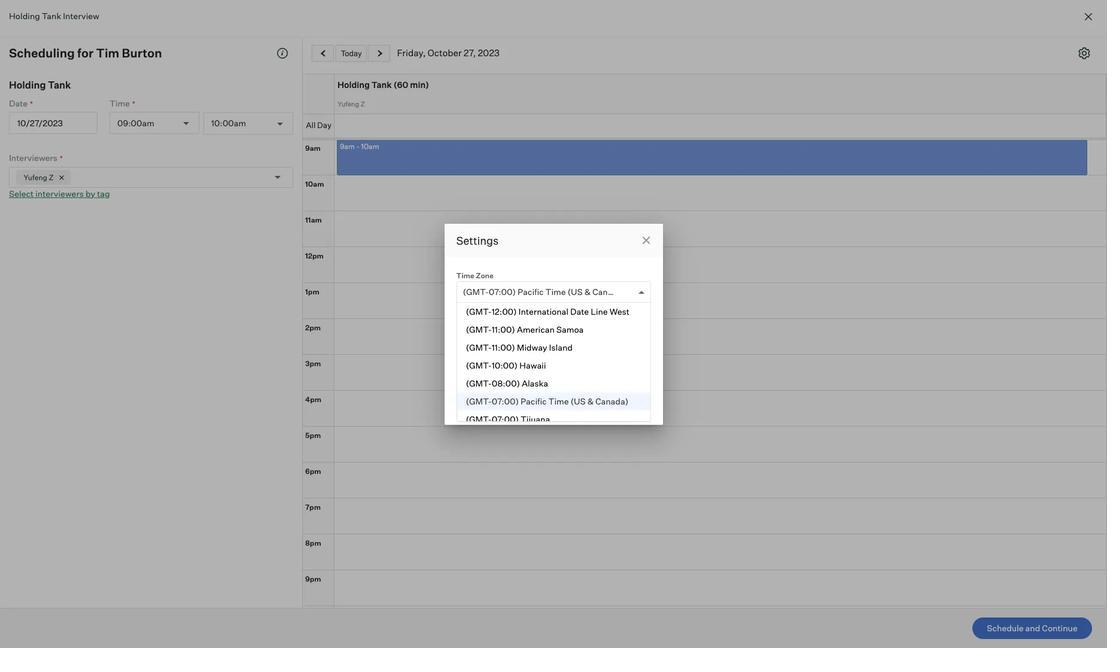 Task type: vqa. For each thing, say whether or not it's contained in the screenshot.
Job for Job Posts
no



Task type: locate. For each thing, give the bounding box(es) containing it.
0 vertical spatial (gmt-07:00) pacific time (us & canada)
[[463, 287, 626, 297]]

0 horizontal spatial date
[[9, 98, 28, 108]]

1 horizontal spatial 9am
[[340, 142, 355, 151]]

&
[[585, 287, 591, 297], [588, 396, 594, 406]]

0 horizontal spatial yufeng z
[[24, 173, 54, 182]]

interviewers
[[9, 153, 57, 163]]

1 vertical spatial (gmt-07:00) pacific time (us & canada)
[[466, 396, 629, 406]]

(gmt-10:00) hawaii option
[[457, 357, 650, 375]]

1 vertical spatial date
[[570, 306, 589, 317]]

yufeng z down interviewers
[[24, 173, 54, 182]]

1 horizontal spatial z
[[361, 100, 365, 108]]

(us down (gmt-08:00) alaska option
[[571, 396, 586, 406]]

11:00) up 10:00)
[[492, 342, 515, 353]]

11:00) for american
[[492, 324, 515, 335]]

(gmt-11:00) midway island option
[[457, 339, 650, 357]]

11:00)
[[492, 324, 515, 335], [492, 342, 515, 353]]

None field
[[463, 282, 466, 304]]

left single arrow image
[[319, 50, 328, 57]]

-
[[356, 142, 360, 151]]

date left line
[[570, 306, 589, 317]]

(gmt- inside 'option'
[[466, 324, 492, 335]]

(gmt-10:00) hawaii
[[466, 360, 546, 370]]

tank left the (60
[[372, 80, 392, 90]]

(us up (gmt-12:00) international date line west option
[[568, 287, 583, 297]]

0 vertical spatial date
[[9, 98, 28, 108]]

list box
[[457, 303, 650, 429]]

calendar
[[456, 317, 488, 326]]

yufeng down holding tank (60 min)
[[338, 100, 359, 108]]

tank for holding tank (60 min)
[[372, 80, 392, 90]]

9pm
[[305, 575, 321, 584]]

07:00) inside (gmt-07:00) pacific time (us & canada) option
[[492, 396, 519, 406]]

10am up 11am
[[305, 180, 324, 189]]

list box inside settings dialog
[[457, 303, 650, 429]]

tank down scheduling
[[48, 79, 71, 91]]

9am - 10am
[[340, 142, 379, 151]]

zone
[[476, 271, 494, 280]]

1 vertical spatial yufeng z
[[24, 173, 54, 182]]

0 vertical spatial (gmt-07:00) pacific time (us & canada) option
[[463, 287, 626, 297]]

(gmt-08:00) alaska option
[[457, 375, 650, 393]]

time
[[110, 98, 130, 108], [456, 271, 474, 280], [546, 287, 566, 297], [549, 396, 569, 406]]

1 vertical spatial canada)
[[595, 396, 629, 406]]

07:00) left tijuana
[[492, 414, 519, 424]]

settings
[[456, 234, 499, 247]]

1 vertical spatial 10am
[[305, 180, 324, 189]]

11:00) inside (gmt-11:00) american samoa 'option'
[[492, 324, 515, 335]]

10am inside 9am - 10am link
[[361, 142, 379, 151]]

list box containing (gmt-12:00) international date line west
[[457, 303, 650, 429]]

pacific
[[518, 287, 544, 297], [521, 396, 547, 406]]

(gmt-07:00) pacific time (us & canada) up international
[[463, 287, 626, 297]]

(gmt-07:00) pacific time (us & canada) option
[[463, 287, 626, 297], [457, 393, 650, 411]]

07:00)
[[489, 287, 516, 297], [492, 396, 519, 406], [492, 414, 519, 424]]

& for bottommost (gmt-07:00) pacific time (us & canada) option
[[588, 396, 594, 406]]

1 horizontal spatial yufeng
[[338, 100, 359, 108]]

continue
[[1042, 623, 1078, 633]]

7pm
[[305, 503, 321, 512]]

1 vertical spatial (gmt-07:00) pacific time (us & canada) option
[[457, 393, 650, 411]]

11:00) inside (gmt-11:00) midway island option
[[492, 342, 515, 353]]

line
[[591, 306, 608, 317]]

1 vertical spatial &
[[588, 396, 594, 406]]

z
[[361, 100, 365, 108], [49, 173, 54, 182]]

1 horizontal spatial date
[[570, 306, 589, 317]]

samoa
[[557, 324, 584, 335]]

1 vertical spatial yufeng
[[24, 173, 47, 182]]

& up (gmt-12:00) international date line west option
[[585, 287, 591, 297]]

save
[[618, 397, 637, 407]]

(gmt- for (gmt-10:00) hawaii option
[[466, 360, 492, 370]]

11:00) down 12:00)
[[492, 324, 515, 335]]

date down holding tank
[[9, 98, 28, 108]]

yufeng
[[338, 100, 359, 108], [24, 173, 47, 182]]

right single arrow image
[[375, 50, 384, 57]]

time down (gmt-08:00) alaska option
[[549, 396, 569, 406]]

07:00) down 08:00)
[[492, 396, 519, 406]]

yufeng down interviewers
[[24, 173, 47, 182]]

(gmt-07:00) pacific time (us & canada) option up international
[[463, 287, 626, 297]]

west
[[610, 306, 630, 317]]

candidate details image
[[277, 47, 288, 59]]

1 horizontal spatial 10am
[[361, 142, 379, 151]]

1 vertical spatial 07:00)
[[492, 396, 519, 406]]

0 vertical spatial 10am
[[361, 142, 379, 151]]

canada) inside (gmt-07:00) pacific time (us & canada) option
[[595, 396, 629, 406]]

0 vertical spatial 07:00)
[[489, 287, 516, 297]]

pacific for bottommost (gmt-07:00) pacific time (us & canada) option
[[521, 396, 547, 406]]

(gmt-12:00) international date line west option
[[457, 303, 650, 321]]

canada)
[[592, 287, 626, 297], [595, 396, 629, 406]]

yufeng z down holding tank (60 min)
[[338, 100, 365, 108]]

0 horizontal spatial yufeng
[[24, 173, 47, 182]]

pacific inside (gmt-07:00) pacific time (us & canada) option
[[521, 396, 547, 406]]

& left save on the right of page
[[588, 396, 594, 406]]

6pm
[[305, 467, 321, 476]]

1 11:00) from the top
[[492, 324, 515, 335]]

10am
[[361, 142, 379, 151], [305, 180, 324, 189]]

0 horizontal spatial z
[[49, 173, 54, 182]]

z up select interviewers by tag link
[[49, 173, 54, 182]]

holding for holding tank interview
[[9, 11, 40, 21]]

google
[[463, 332, 491, 343]]

tank for holding tank
[[48, 79, 71, 91]]

time down tim
[[110, 98, 130, 108]]

pacific up international
[[518, 287, 544, 297]]

(gmt-07:00) pacific time (us & canada)
[[463, 287, 626, 297], [466, 396, 629, 406]]

9am
[[340, 142, 355, 151], [305, 144, 321, 153]]

0 vertical spatial pacific
[[518, 287, 544, 297]]

tank for holding tank interview
[[42, 11, 61, 21]]

(us
[[568, 287, 583, 297], [571, 396, 586, 406]]

& inside option
[[588, 396, 594, 406]]

none field inside settings dialog
[[463, 282, 466, 304]]

1 vertical spatial 11:00)
[[492, 342, 515, 353]]

0 vertical spatial yufeng
[[338, 100, 359, 108]]

07:00) for the top (gmt-07:00) pacific time (us & canada) option
[[489, 287, 516, 297]]

holding
[[9, 11, 40, 21], [9, 79, 46, 91], [338, 80, 370, 90]]

1 vertical spatial pacific
[[521, 396, 547, 406]]

0 horizontal spatial 9am
[[305, 144, 321, 153]]

(gmt-07:00) tijuana
[[466, 414, 550, 424]]

type
[[489, 317, 507, 326]]

(gmt-07:00) pacific time (us & canada) down (gmt-08:00) alaska option
[[466, 396, 629, 406]]

settings dialog
[[444, 224, 663, 429]]

10am right -
[[361, 142, 379, 151]]

0 vertical spatial canada)
[[592, 287, 626, 297]]

(gmt- for (gmt-07:00) tijuana option
[[466, 414, 492, 424]]

0 vertical spatial &
[[585, 287, 591, 297]]

2 vertical spatial 07:00)
[[492, 414, 519, 424]]

pacific down "alaska"
[[521, 396, 547, 406]]

(gmt-
[[463, 287, 489, 297], [466, 306, 492, 317], [466, 324, 492, 335], [466, 342, 492, 353], [466, 360, 492, 370], [466, 378, 492, 388], [466, 396, 492, 406], [466, 414, 492, 424]]

z down holding tank (60 min)
[[361, 100, 365, 108]]

8pm
[[305, 539, 321, 548]]

9am left -
[[340, 142, 355, 151]]

1 horizontal spatial yufeng z
[[338, 100, 365, 108]]

2 11:00) from the top
[[492, 342, 515, 353]]

holding up scheduling
[[9, 11, 40, 21]]

close image
[[1081, 10, 1096, 24]]

holding down scheduling
[[9, 79, 46, 91]]

date
[[9, 98, 28, 108], [570, 306, 589, 317]]

holding for holding tank
[[9, 79, 46, 91]]

07:00) inside (gmt-07:00) tijuana option
[[492, 414, 519, 424]]

yufeng z
[[338, 100, 365, 108], [24, 173, 54, 182]]

(gmt- inside option
[[466, 306, 492, 317]]

10:00)
[[492, 360, 518, 370]]

07:00) up 12:00)
[[489, 287, 516, 297]]

1 vertical spatial z
[[49, 173, 54, 182]]

today
[[341, 49, 362, 58]]

(gmt-08:00) alaska
[[466, 378, 548, 388]]

9am for 9am
[[305, 144, 321, 153]]

0 vertical spatial 11:00)
[[492, 324, 515, 335]]

connect
[[470, 360, 503, 370]]

9am down all
[[305, 144, 321, 153]]

(gmt-11:00) midway island
[[466, 342, 573, 353]]

select interviewers by tag
[[9, 188, 110, 198]]

tank left interview
[[42, 11, 61, 21]]

tank
[[42, 11, 61, 21], [48, 79, 71, 91], [372, 80, 392, 90]]

(gmt-07:00) pacific time (us & canada) option up tijuana
[[457, 393, 650, 411]]



Task type: describe. For each thing, give the bounding box(es) containing it.
12pm
[[305, 251, 324, 260]]

island
[[549, 342, 573, 353]]

0 horizontal spatial 10am
[[305, 180, 324, 189]]

connect your account
[[470, 360, 558, 370]]

schedule and continue button
[[973, 618, 1092, 639]]

interview
[[63, 11, 99, 21]]

save button
[[604, 391, 651, 413]]

3pm
[[305, 359, 321, 368]]

tim
[[96, 45, 119, 60]]

9am for 9am - 10am
[[340, 142, 355, 151]]

date inside option
[[570, 306, 589, 317]]

(gmt- for (gmt-11:00) midway island option
[[466, 342, 492, 353]]

american
[[517, 324, 555, 335]]

settings image
[[1078, 47, 1090, 59]]

by
[[86, 188, 95, 198]]

min)
[[410, 80, 429, 90]]

2023
[[478, 47, 500, 59]]

12:00)
[[492, 306, 517, 317]]

08:00)
[[492, 378, 520, 388]]

(gmt-11:00) american samoa
[[466, 324, 584, 335]]

day
[[317, 120, 332, 130]]

1pm
[[305, 287, 319, 296]]

friday, october 27, 2023
[[397, 47, 500, 59]]

(gmt- for the top (gmt-07:00) pacific time (us & canada) option
[[463, 287, 489, 297]]

midway
[[517, 342, 547, 353]]

select interviewers by tag link
[[9, 188, 110, 198]]

hawaii
[[520, 360, 546, 370]]

(gmt-11:00) american samoa option
[[457, 321, 650, 339]]

burton
[[122, 45, 162, 60]]

all
[[306, 120, 316, 130]]

canada) for bottommost (gmt-07:00) pacific time (us & canada) option
[[595, 396, 629, 406]]

07:00) for bottommost (gmt-07:00) pacific time (us & canada) option
[[492, 396, 519, 406]]

time zone
[[456, 271, 494, 280]]

9am - 10am link
[[337, 139, 1087, 175]]

international
[[519, 306, 569, 317]]

(gmt- for bottommost (gmt-07:00) pacific time (us & canada) option
[[466, 396, 492, 406]]

holding tank (60 min)
[[338, 80, 429, 90]]

time up (gmt-12:00) international date line west option
[[546, 287, 566, 297]]

1 vertical spatial (us
[[571, 396, 586, 406]]

& for the top (gmt-07:00) pacific time (us & canada) option
[[585, 287, 591, 297]]

scheduling for tim burton
[[9, 45, 162, 60]]

2pm
[[305, 323, 321, 332]]

select
[[9, 188, 34, 198]]

today button
[[336, 45, 367, 62]]

tag
[[97, 188, 110, 198]]

time inside option
[[549, 396, 569, 406]]

(gmt- for (gmt-11:00) american samoa 'option'
[[466, 324, 492, 335]]

holding tank interview
[[9, 11, 99, 21]]

pacific for the top (gmt-07:00) pacific time (us & canada) option
[[518, 287, 544, 297]]

10/27/2023
[[17, 118, 63, 128]]

11:00) for midway
[[492, 342, 515, 353]]

27,
[[464, 47, 476, 59]]

11am
[[305, 215, 322, 224]]

time left zone
[[456, 271, 474, 280]]

calendar type
[[456, 317, 507, 326]]

canada) for the top (gmt-07:00) pacific time (us & canada) option
[[592, 287, 626, 297]]

4pm
[[305, 395, 321, 404]]

holding tank
[[9, 79, 71, 91]]

scheduling
[[9, 45, 75, 60]]

october
[[428, 47, 462, 59]]

your
[[505, 360, 523, 370]]

google option
[[463, 332, 491, 343]]

schedule
[[987, 623, 1024, 633]]

0 vertical spatial (us
[[568, 287, 583, 297]]

0 vertical spatial z
[[361, 100, 365, 108]]

for
[[77, 45, 94, 60]]

all day
[[306, 120, 332, 130]]

(gmt-07:00) tijuana option
[[457, 411, 650, 429]]

5pm
[[305, 431, 321, 440]]

07:00) for (gmt-07:00) tijuana option
[[492, 414, 519, 424]]

0 vertical spatial yufeng z
[[338, 100, 365, 108]]

and
[[1026, 623, 1040, 633]]

schedule and continue
[[987, 623, 1078, 633]]

(60
[[394, 80, 408, 90]]

holding down today
[[338, 80, 370, 90]]

account
[[525, 360, 558, 370]]

(gmt- for (gmt-08:00) alaska option
[[466, 378, 492, 388]]

(gmt- for (gmt-12:00) international date line west option
[[466, 306, 492, 317]]

friday,
[[397, 47, 426, 59]]

connect your account link
[[456, 355, 571, 376]]

tijuana
[[521, 414, 550, 424]]

alaska
[[522, 378, 548, 388]]

interviewers
[[35, 188, 84, 198]]

(gmt-12:00) international date line west
[[466, 306, 630, 317]]

connect your account button
[[456, 355, 571, 376]]



